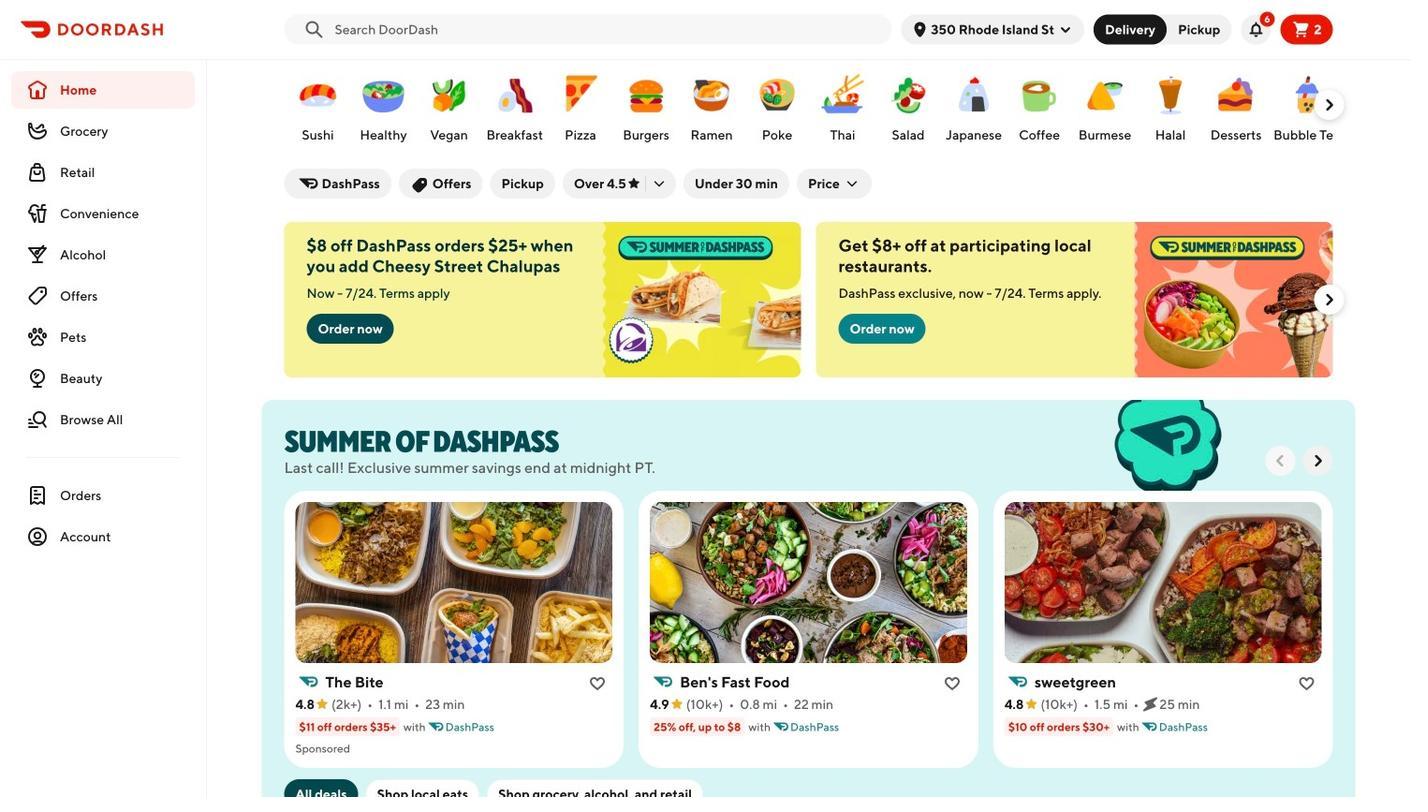 Task type: vqa. For each thing, say whether or not it's contained in the screenshot.
rightmost Click to add this store to your saved list icon
yes



Task type: locate. For each thing, give the bounding box(es) containing it.
next button of carousel image
[[1320, 96, 1339, 114], [1320, 290, 1339, 309], [1309, 452, 1328, 470]]

1 horizontal spatial click to add this store to your saved list image
[[1300, 676, 1315, 691]]

2 vertical spatial next button of carousel image
[[1309, 452, 1328, 470]]

click to add this store to your saved list image
[[590, 676, 605, 691], [1300, 676, 1315, 691]]

1 click to add this store to your saved list image from the left
[[590, 676, 605, 691]]

0 vertical spatial next button of carousel image
[[1320, 96, 1339, 114]]

0 horizontal spatial click to add this store to your saved list image
[[590, 676, 605, 691]]

toggle order method (delivery or pickup) option group
[[1094, 15, 1232, 44]]

None button
[[1094, 15, 1167, 44], [1152, 15, 1232, 44], [1094, 15, 1167, 44], [1152, 15, 1232, 44]]

previous button of carousel image
[[1271, 452, 1290, 470]]



Task type: describe. For each thing, give the bounding box(es) containing it.
notification bell image
[[1249, 22, 1264, 37]]

1 vertical spatial next button of carousel image
[[1320, 290, 1339, 309]]

2 click to add this store to your saved list image from the left
[[1300, 676, 1315, 691]]

click to add this store to your saved list image
[[945, 676, 960, 691]]

Store search: begin typing to search for stores available on DoorDash text field
[[335, 20, 881, 39]]



